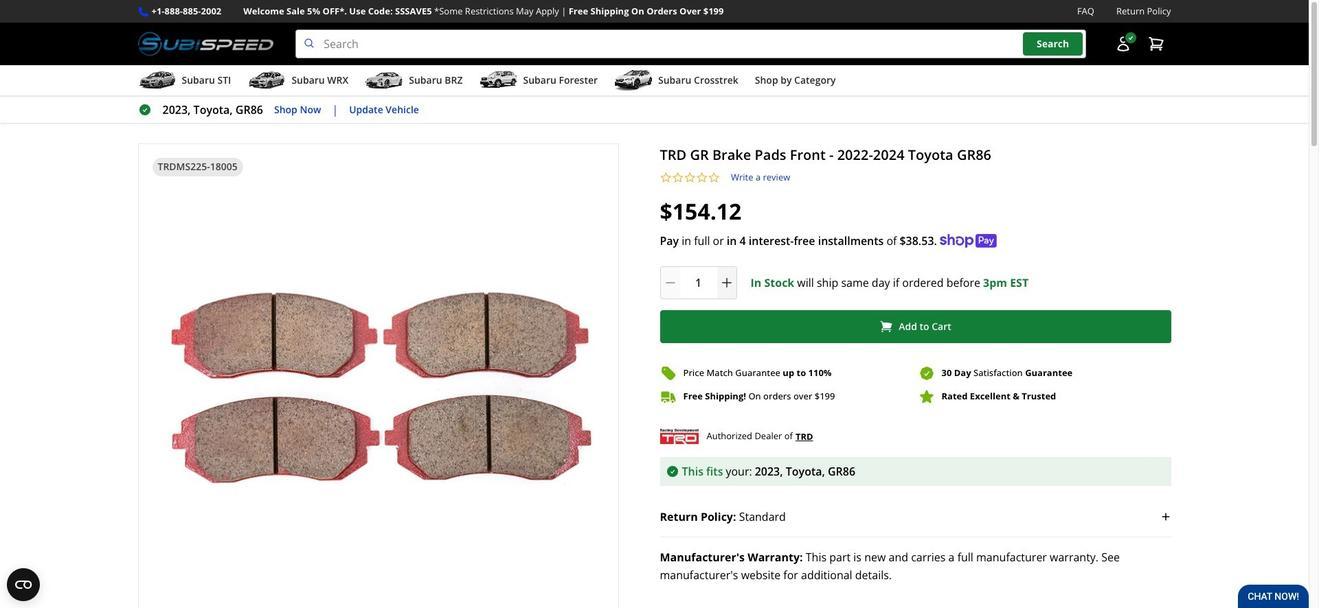 Task type: vqa. For each thing, say whether or not it's contained in the screenshot.
Decrement image
yes



Task type: locate. For each thing, give the bounding box(es) containing it.
None number field
[[660, 266, 737, 299]]

trd image
[[660, 427, 698, 446]]

empty star image
[[660, 172, 672, 184]]

3 empty star image from the left
[[696, 172, 708, 184]]

empty star image
[[672, 172, 684, 184], [684, 172, 696, 184], [696, 172, 708, 184], [708, 172, 720, 184]]

1 empty star image from the left
[[672, 172, 684, 184]]

a subaru sti thumbnail image image
[[138, 70, 176, 91]]



Task type: describe. For each thing, give the bounding box(es) containing it.
button image
[[1115, 36, 1131, 52]]

a subaru wrx thumbnail image image
[[248, 70, 286, 91]]

a subaru crosstrek thumbnail image image
[[614, 70, 653, 91]]

increment image
[[720, 276, 733, 290]]

shop pay image
[[940, 234, 997, 248]]

decrement image
[[663, 276, 677, 290]]

subispeed logo image
[[138, 30, 274, 58]]

open widget image
[[7, 569, 40, 602]]

a subaru brz thumbnail image image
[[365, 70, 404, 91]]

search input field
[[296, 30, 1086, 58]]

a subaru forester thumbnail image image
[[479, 70, 518, 91]]

2 empty star image from the left
[[684, 172, 696, 184]]

4 empty star image from the left
[[708, 172, 720, 184]]



